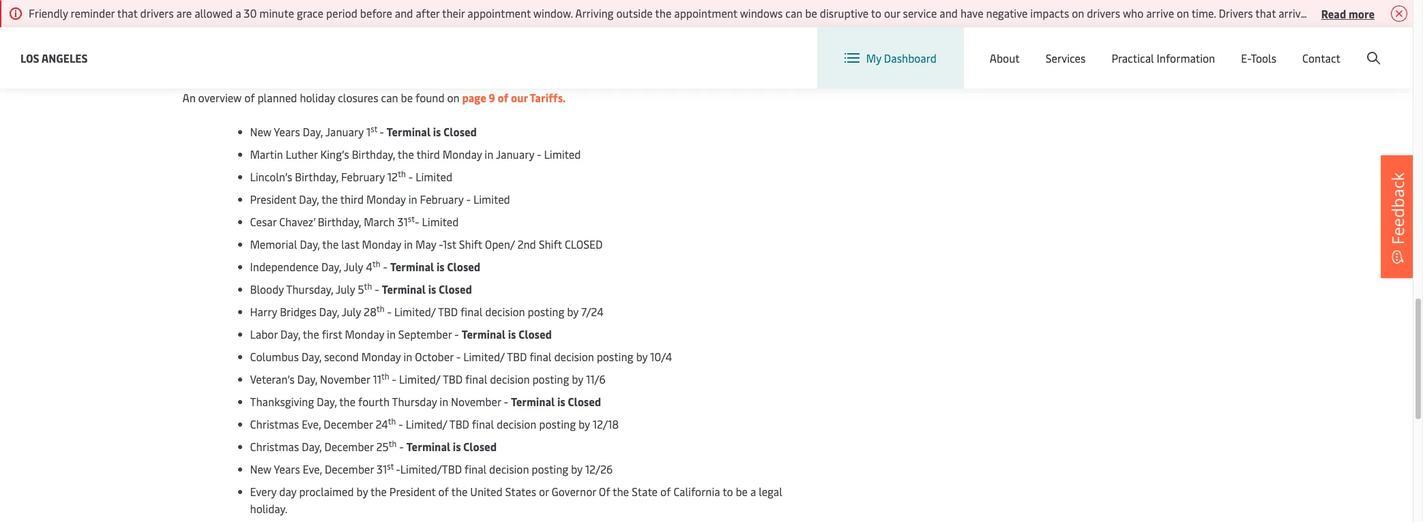 Task type: describe. For each thing, give the bounding box(es) containing it.
states
[[505, 484, 536, 499]]

veteran's day, november 11 th - limited/ tbd final decision posting by 11/6
[[250, 371, 606, 387]]

0 horizontal spatial on
[[447, 90, 460, 105]]

of left planned
[[244, 90, 255, 105]]

overview
[[198, 90, 242, 105]]

windows
[[740, 5, 783, 20]]

july for thursday,
[[336, 282, 355, 297]]

2 outside from the left
[[1309, 5, 1346, 20]]

every day proclaimed by the president of the united states or governor of the state of california to be a legal holiday.
[[250, 484, 783, 517]]

fourth
[[358, 394, 390, 409]]

state
[[632, 484, 658, 499]]

day, for independence
[[321, 259, 341, 274]]

angeles
[[41, 50, 88, 65]]

in down the labor day, the first monday in september - terminal is closed
[[404, 349, 412, 364]]

global menu button
[[1120, 27, 1226, 68]]

period
[[326, 5, 358, 20]]

labor
[[250, 327, 278, 342]]

by inside veteran's day, november 11 th - limited/ tbd final decision posting by 11/6
[[572, 372, 583, 387]]

birthday, inside cesar chavez' birthday, march 31 st - limited
[[318, 214, 361, 229]]

reminder
[[71, 5, 115, 20]]

my dashboard button
[[845, 27, 937, 89]]

new for eve,
[[250, 462, 272, 477]]

1 horizontal spatial to
[[871, 5, 882, 20]]

new years day, january 1 st - terminal is closed
[[250, 124, 477, 139]]

decision for 12/26
[[489, 462, 529, 477]]

terminal inside the independence day, july 4 th - terminal is closed
[[390, 259, 434, 274]]

bloody
[[250, 282, 284, 297]]

contact button
[[1303, 27, 1341, 89]]

7/24
[[581, 304, 604, 319]]

monday for september
[[345, 327, 384, 342]]

e-tools
[[1241, 50, 1277, 66]]

- inside harry bridges day, july 28 th - limited/ tbd final decision posting by 7/24
[[387, 304, 392, 319]]

posting inside harry bridges day, july 28 th - limited/ tbd final decision posting by 7/24
[[528, 304, 565, 319]]

appointme
[[1374, 5, 1423, 20]]

2 and from the left
[[940, 5, 958, 20]]

1 vertical spatial november
[[451, 394, 501, 409]]

closed inside the independence day, july 4 th - terminal is closed
[[447, 259, 481, 274]]

the left united
[[451, 484, 468, 499]]

1 and from the left
[[395, 5, 413, 20]]

after
[[416, 5, 440, 20]]

- inside the independence day, july 4 th - terminal is closed
[[383, 259, 388, 274]]

in for february
[[409, 192, 417, 207]]

closed inside new years day, january 1 st - terminal is closed
[[444, 124, 477, 139]]

contact
[[1303, 50, 1341, 66]]

0 vertical spatial birthday,
[[352, 147, 395, 162]]

full
[[295, 12, 313, 27]]

0 vertical spatial can
[[786, 5, 803, 20]]

tbd inside veteran's day, november 11 th - limited/ tbd final decision posting by 11/6
[[443, 372, 463, 387]]

2 their from the left
[[1348, 5, 1371, 20]]

posting up 11/6
[[597, 349, 634, 364]]

- up the columbus day, second monday in october - limited/ tbd final decision posting by 10/4
[[455, 327, 459, 342]]

thanksgiving day, the fourth thursday in november - terminal is closed
[[250, 394, 601, 409]]

found
[[416, 90, 445, 105]]

is inside the independence day, july 4 th - terminal is closed
[[437, 259, 445, 274]]

1
[[366, 124, 371, 139]]

2 drivers from the left
[[1087, 5, 1121, 20]]

by inside harry bridges day, july 28 th - limited/ tbd final decision posting by 7/24
[[567, 304, 579, 319]]

- down the columbus day, second monday in october - limited/ tbd final decision posting by 10/4
[[504, 394, 508, 409]]

september
[[398, 327, 452, 342]]

terminal inside bloody thursday, july 5 th - terminal is closed
[[382, 282, 426, 297]]

martin luther king's birthday, the third monday in january - limited
[[250, 147, 581, 162]]

veteran's
[[250, 372, 295, 387]]

bridges
[[280, 304, 317, 319]]

by inside new years eve, december 31 st -limited/tbd final decision posting by 12/26
[[571, 462, 583, 477]]

monday up 11
[[362, 349, 401, 364]]

by inside christmas eve, december 24 th - limited/ tbd final decision posting by 12/18
[[579, 417, 590, 432]]

lincoln's
[[250, 169, 292, 184]]

july for day,
[[344, 259, 363, 274]]

1 horizontal spatial february
[[420, 192, 464, 207]]

december for eve,
[[324, 417, 373, 432]]

day
[[279, 484, 296, 499]]

1 horizontal spatial 1st
[[443, 237, 456, 252]]

eve, inside christmas eve, december 24 th - limited/ tbd final decision posting by 12/18
[[302, 417, 321, 432]]

08:00-
[[379, 12, 412, 27]]

the down lincoln's birthday, february 12 th - limited
[[321, 192, 338, 207]]

be inside every day proclaimed by the president of the united states or governor of the state of california to be a legal holiday.
[[736, 484, 748, 499]]

0 vertical spatial a
[[236, 5, 241, 20]]

1 vertical spatial can
[[381, 90, 398, 105]]

day, for thanksgiving
[[317, 394, 337, 409]]

1 shift from the left
[[459, 237, 482, 252]]

tbd inside christmas eve, december 24 th - limited/ tbd final decision posting by 12/18
[[449, 417, 469, 432]]

st for limited/tbd
[[387, 461, 394, 472]]

decision for 12/18
[[497, 417, 537, 432]]

more
[[1349, 6, 1375, 21]]

limited inside lincoln's birthday, february 12 th - limited
[[416, 169, 452, 184]]

limited inside cesar chavez' birthday, march 31 st - limited
[[422, 214, 459, 229]]

the right of on the left of page
[[613, 484, 629, 499]]

monday down page
[[443, 147, 482, 162]]

read more button
[[1322, 5, 1375, 22]]

friendly
[[29, 5, 68, 20]]

posting for 12/18
[[539, 417, 576, 432]]

1 arrive from the left
[[1146, 5, 1174, 20]]

switch location button
[[1007, 40, 1106, 55]]

friendly reminder that drivers are allowed a 30 minute grace period before and after their appointment window. arriving outside the appointment windows can be disruptive to our service and have negative impacts on drivers who arrive on time. drivers that arrive outside their appointme
[[29, 5, 1423, 20]]

- up memorial day, the last monday in may -1st shift open/ 2nd shift closed
[[466, 192, 471, 207]]

los angeles
[[20, 50, 88, 65]]

close alert image
[[1391, 5, 1408, 22]]

of down limited/tbd
[[438, 484, 449, 499]]

arriving
[[575, 5, 614, 20]]

united
[[470, 484, 503, 499]]

martin
[[250, 147, 283, 162]]

read
[[1322, 6, 1347, 21]]

service
[[903, 5, 937, 20]]

4
[[366, 259, 373, 274]]

final for - limited/ tbd final decision posting by 12/18
[[472, 417, 494, 432]]

closures
[[338, 90, 378, 105]]

12/26
[[585, 462, 613, 477]]

service
[[316, 12, 351, 27]]

last
[[341, 237, 359, 252]]

global
[[1150, 40, 1182, 55]]

an
[[183, 90, 196, 105]]

bloody thursday, july 5 th - terminal is closed
[[250, 281, 472, 297]]

planned
[[258, 90, 297, 105]]

los
[[20, 50, 39, 65]]

who
[[1123, 5, 1144, 20]]

years for day,
[[274, 124, 300, 139]]

day, inside harry bridges day, july 28 th - limited/ tbd final decision posting by 7/24
[[319, 304, 339, 319]]

monday for may
[[362, 237, 401, 252]]

tools
[[1251, 50, 1277, 66]]

an overview of planned holiday closures can be found on page 9 of our tariffs.
[[183, 90, 566, 105]]

st for limited
[[408, 214, 415, 224]]

open/
[[485, 237, 515, 252]]

final inside harry bridges day, july 28 th - limited/ tbd final decision posting by 7/24
[[461, 304, 483, 319]]

impacts
[[1031, 5, 1069, 20]]

decision inside harry bridges day, july 28 th - limited/ tbd final decision posting by 7/24
[[485, 304, 525, 319]]

have
[[961, 5, 984, 20]]

in for september
[[387, 327, 396, 342]]

independence
[[250, 259, 319, 274]]

limited up the open/
[[473, 192, 510, 207]]

read more
[[1322, 6, 1375, 21]]

thanksgiving
[[250, 394, 314, 409]]

24
[[376, 417, 388, 432]]

to inside every day proclaimed by the president of the united states or governor of the state of california to be a legal holiday.
[[723, 484, 733, 499]]

feedback button
[[1381, 155, 1415, 278]]

luther
[[286, 147, 318, 162]]

day, for veteran's
[[297, 372, 317, 387]]

tariffs.
[[530, 90, 566, 105]]

memorial
[[250, 237, 297, 252]]

11
[[373, 372, 381, 387]]

day, for memorial
[[300, 237, 320, 252]]

1 appointment from the left
[[468, 5, 531, 20]]

harry
[[250, 304, 277, 319]]

before
[[360, 5, 392, 20]]

a inside every day proclaimed by the president of the united states or governor of the state of california to be a legal holiday.
[[751, 484, 756, 499]]

25
[[376, 439, 389, 454]]

allowed
[[195, 5, 233, 20]]

switch location
[[1029, 40, 1106, 55]]

king's
[[320, 147, 349, 162]]

login
[[1277, 40, 1304, 55]]

login / create account
[[1277, 40, 1387, 55]]

final for -limited/tbd final decision posting by 12/26
[[465, 462, 487, 477]]

december for day,
[[324, 439, 374, 454]]

th for 11
[[381, 371, 389, 382]]

delivery
[[530, 12, 568, 27]]

october
[[415, 349, 454, 364]]

final for - limited/ tbd final decision posting by 11/6
[[465, 372, 487, 387]]

first
[[322, 327, 342, 342]]

thursday,
[[286, 282, 333, 297]]

- inside christmas eve, december 24 th - limited/ tbd final decision posting by 12/18
[[399, 417, 403, 432]]



Task type: vqa. For each thing, say whether or not it's contained in the screenshot.


Task type: locate. For each thing, give the bounding box(es) containing it.
1 horizontal spatial their
[[1348, 5, 1371, 20]]

1 horizontal spatial be
[[736, 484, 748, 499]]

th for 24
[[388, 416, 396, 427]]

1 horizontal spatial 31
[[397, 214, 408, 229]]

th for 4
[[373, 259, 380, 270]]

limited/ inside harry bridges day, july 28 th - limited/ tbd final decision posting by 7/24
[[394, 304, 436, 319]]

1 vertical spatial christmas
[[250, 439, 299, 454]]

that
[[117, 5, 138, 20], [1256, 5, 1276, 20]]

my
[[866, 50, 882, 66]]

1 horizontal spatial that
[[1256, 5, 1276, 20]]

31 inside new years eve, december 31 st -limited/tbd final decision posting by 12/26
[[377, 462, 387, 477]]

of right 9
[[498, 90, 509, 105]]

birthday, inside lincoln's birthday, february 12 th - limited
[[295, 169, 338, 184]]

0 vertical spatial president
[[250, 192, 296, 207]]

th down 'fourth'
[[388, 416, 396, 427]]

february inside lincoln's birthday, february 12 th - limited
[[341, 169, 385, 184]]

ends
[[571, 12, 594, 27]]

and left after in the left of the page
[[395, 5, 413, 20]]

0 vertical spatial july
[[344, 259, 363, 274]]

minute
[[260, 5, 294, 20]]

1 horizontal spatial on
[[1072, 5, 1084, 20]]

1 vertical spatial december
[[324, 439, 374, 454]]

0 horizontal spatial a
[[236, 5, 241, 20]]

(import
[[441, 12, 477, 27]]

0 horizontal spatial to
[[723, 484, 733, 499]]

limited/ right the october
[[463, 349, 505, 364]]

- inside new years eve, december 31 st -limited/tbd final decision posting by 12/26
[[396, 462, 400, 477]]

february
[[341, 169, 385, 184], [420, 192, 464, 207]]

can
[[786, 5, 803, 20], [381, 90, 398, 105]]

1 vertical spatial be
[[401, 90, 413, 105]]

0 vertical spatial november
[[320, 372, 370, 387]]

1 new from the top
[[250, 124, 272, 139]]

st
[[371, 124, 378, 134], [408, 214, 415, 224], [387, 461, 394, 472]]

0 horizontal spatial february
[[341, 169, 385, 184]]

posting inside christmas eve, december 24 th - limited/ tbd final decision posting by 12/18
[[539, 417, 576, 432]]

can right closures
[[381, 90, 398, 105]]

christmas inside christmas day, december 25 th - terminal is closed
[[250, 439, 299, 454]]

the down '25'
[[371, 484, 387, 499]]

0 horizontal spatial november
[[320, 372, 370, 387]]

my dashboard
[[866, 50, 937, 66]]

tbd inside harry bridges day, july 28 th - limited/ tbd final decision posting by 7/24
[[438, 304, 458, 319]]

that right reminder
[[117, 5, 138, 20]]

0 horizontal spatial that
[[117, 5, 138, 20]]

- right 24
[[399, 417, 403, 432]]

st for terminal
[[371, 124, 378, 134]]

- right may
[[439, 237, 443, 252]]

0 vertical spatial january
[[325, 124, 364, 139]]

by inside every day proclaimed by the president of the united states or governor of the state of california to be a legal holiday.
[[357, 484, 368, 499]]

governor
[[552, 484, 596, 499]]

1 vertical spatial february
[[420, 192, 464, 207]]

december inside christmas eve, december 24 th - limited/ tbd final decision posting by 12/18
[[324, 417, 373, 432]]

1 drivers from the left
[[140, 5, 174, 20]]

terminal
[[387, 124, 431, 139], [390, 259, 434, 274], [382, 282, 426, 297], [462, 327, 506, 342], [511, 394, 555, 409], [407, 439, 451, 454]]

be left the found
[[401, 90, 413, 105]]

december left '25'
[[324, 439, 374, 454]]

day, up luther
[[303, 124, 323, 139]]

day, down the last
[[321, 259, 341, 274]]

1 horizontal spatial third
[[417, 147, 440, 162]]

final inside christmas eve, december 24 th - limited/ tbd final decision posting by 12/18
[[472, 417, 494, 432]]

limited up memorial day, the last monday in may -1st shift open/ 2nd shift closed
[[422, 214, 459, 229]]

the left 'fourth'
[[339, 394, 356, 409]]

limited down tariffs.
[[544, 147, 581, 162]]

limited
[[544, 147, 581, 162], [416, 169, 452, 184], [473, 192, 510, 207], [422, 214, 459, 229]]

gate
[[354, 12, 376, 27]]

eve,
[[302, 417, 321, 432], [303, 462, 322, 477]]

grace
[[297, 5, 324, 20]]

1 horizontal spatial drivers
[[1087, 5, 1121, 20]]

decision inside new years eve, december 31 st -limited/tbd final decision posting by 12/26
[[489, 462, 529, 477]]

years up luther
[[274, 124, 300, 139]]

every
[[250, 484, 277, 499]]

1 that from the left
[[117, 5, 138, 20]]

- inside bloody thursday, july 5 th - terminal is closed
[[375, 282, 379, 297]]

2 vertical spatial be
[[736, 484, 748, 499]]

- right 4
[[383, 259, 388, 274]]

th for 12
[[398, 169, 406, 179]]

final inside new years eve, december 31 st -limited/tbd final decision posting by 12/26
[[465, 462, 487, 477]]

1 vertical spatial our
[[511, 90, 528, 105]]

0 vertical spatial be
[[805, 5, 817, 20]]

0 horizontal spatial st
[[371, 124, 378, 134]]

2 vertical spatial st
[[387, 461, 394, 472]]

limited/ up thursday in the left bottom of the page
[[399, 372, 440, 387]]

1 vertical spatial president
[[390, 484, 436, 499]]

new up martin
[[250, 124, 272, 139]]

-
[[380, 124, 384, 139], [537, 147, 542, 162], [409, 169, 413, 184], [466, 192, 471, 207], [415, 214, 419, 229], [439, 237, 443, 252], [383, 259, 388, 274], [375, 282, 379, 297], [387, 304, 392, 319], [455, 327, 459, 342], [456, 349, 461, 364], [392, 372, 397, 387], [504, 394, 508, 409], [399, 417, 403, 432], [399, 439, 404, 454], [396, 462, 400, 477]]

second
[[324, 349, 359, 364]]

third
[[417, 147, 440, 162], [340, 192, 364, 207]]

th for 25
[[389, 439, 397, 450]]

location
[[1064, 40, 1106, 55]]

drivers left 'are'
[[140, 5, 174, 20]]

be left "disruptive"
[[805, 5, 817, 20]]

- up may
[[415, 214, 419, 229]]

th for 5
[[364, 281, 372, 292]]

is inside christmas day, december 25 th - terminal is closed
[[453, 439, 461, 454]]

january left 1
[[325, 124, 364, 139]]

of
[[244, 90, 255, 105], [498, 90, 509, 105], [438, 484, 449, 499], [661, 484, 671, 499]]

christmas
[[250, 417, 299, 432], [250, 439, 299, 454]]

17:00
[[412, 12, 438, 27]]

- inside veteran's day, november 11 th - limited/ tbd final decision posting by 11/6
[[392, 372, 397, 387]]

or
[[539, 484, 549, 499]]

th inside christmas day, december 25 th - terminal is closed
[[389, 439, 397, 450]]

0 vertical spatial our
[[884, 5, 901, 20]]

grounded
[[480, 12, 527, 27]]

final inside veteran's day, november 11 th - limited/ tbd final decision posting by 11/6
[[465, 372, 487, 387]]

july inside the independence day, july 4 th - terminal is closed
[[344, 259, 363, 274]]

0 horizontal spatial and
[[395, 5, 413, 20]]

0 horizontal spatial shift
[[459, 237, 482, 252]]

eve, inside new years eve, december 31 st -limited/tbd final decision posting by 12/26
[[303, 462, 322, 477]]

- inside christmas day, december 25 th - terminal is closed
[[399, 439, 404, 454]]

1 vertical spatial january
[[496, 147, 534, 162]]

0 vertical spatial new
[[250, 124, 272, 139]]

christmas for eve,
[[250, 417, 299, 432]]

1 years from the top
[[274, 124, 300, 139]]

menu
[[1184, 40, 1212, 55]]

of right state at the left bottom
[[661, 484, 671, 499]]

- right 28
[[387, 304, 392, 319]]

1 horizontal spatial november
[[451, 394, 501, 409]]

0 vertical spatial 31
[[397, 214, 408, 229]]

new up "every"
[[250, 462, 272, 477]]

outside right at
[[616, 5, 653, 20]]

day, up proclaimed
[[302, 439, 322, 454]]

1 vertical spatial a
[[751, 484, 756, 499]]

day, inside veteran's day, november 11 th - limited/ tbd final decision posting by 11/6
[[297, 372, 317, 387]]

1 horizontal spatial appointment
[[674, 5, 738, 20]]

1 vertical spatial birthday,
[[295, 169, 338, 184]]

in down the martin luther king's birthday, the third monday in january - limited
[[409, 192, 417, 207]]

th up new years eve, december 31 st -limited/tbd final decision posting by 12/26
[[389, 439, 397, 450]]

- right 5
[[375, 282, 379, 297]]

appointment left window.
[[468, 5, 531, 20]]

on right impacts
[[1072, 5, 1084, 20]]

of
[[599, 484, 610, 499]]

0 vertical spatial christmas
[[250, 417, 299, 432]]

be left legal
[[736, 484, 748, 499]]

a left the 30
[[236, 5, 241, 20]]

january
[[325, 124, 364, 139], [496, 147, 534, 162]]

december inside christmas day, december 25 th - terminal is closed
[[324, 439, 374, 454]]

- right 12
[[409, 169, 413, 184]]

31 down '25'
[[377, 462, 387, 477]]

posting inside veteran's day, november 11 th - limited/ tbd final decision posting by 11/6
[[533, 372, 569, 387]]

2 years from the top
[[274, 462, 300, 477]]

can right windows
[[786, 5, 803, 20]]

by left the 12/18
[[579, 417, 590, 432]]

1 horizontal spatial president
[[390, 484, 436, 499]]

- down tariffs.
[[537, 147, 542, 162]]

in for may
[[404, 237, 413, 252]]

the left the last
[[322, 237, 339, 252]]

day, inside christmas day, december 25 th - terminal is closed
[[302, 439, 322, 454]]

1 christmas from the top
[[250, 417, 299, 432]]

posting left 11/6
[[533, 372, 569, 387]]

31 for cesar chavez' birthday, march 31
[[397, 214, 408, 229]]

2 horizontal spatial be
[[805, 5, 817, 20]]

2 appointment from the left
[[674, 5, 738, 20]]

monday down march
[[362, 237, 401, 252]]

th inside harry bridges day, july 28 th - limited/ tbd final decision posting by 7/24
[[377, 304, 385, 315]]

- right '25'
[[399, 439, 404, 454]]

2 christmas from the top
[[250, 439, 299, 454]]

0 vertical spatial st
[[371, 124, 378, 134]]

30
[[244, 5, 257, 20]]

0 vertical spatial december
[[324, 417, 373, 432]]

independence day, july 4 th - terminal is closed
[[250, 259, 481, 274]]

- inside lincoln's birthday, february 12 th - limited
[[409, 169, 413, 184]]

1 vertical spatial third
[[340, 192, 364, 207]]

is inside new years day, january 1 st - terminal is closed
[[433, 124, 441, 139]]

in up christmas eve, december 24 th - limited/ tbd final decision posting by 12/18
[[440, 394, 448, 409]]

drivers
[[1219, 5, 1253, 20]]

day, for labor
[[280, 327, 300, 342]]

31 inside cesar chavez' birthday, march 31 st - limited
[[397, 214, 408, 229]]

st inside new years day, january 1 st - terminal is closed
[[371, 124, 378, 134]]

decision for 11/6
[[490, 372, 530, 387]]

login / create account link
[[1252, 27, 1387, 68]]

limited/tbd
[[400, 462, 462, 477]]

december inside new years eve, december 31 st -limited/tbd final decision posting by 12/26
[[325, 462, 374, 477]]

2 vertical spatial birthday,
[[318, 214, 361, 229]]

the up 12
[[398, 147, 414, 162]]

decision inside christmas eve, december 24 th - limited/ tbd final decision posting by 12/18
[[497, 417, 537, 432]]

1st
[[250, 12, 264, 27], [443, 237, 456, 252]]

day, down bridges
[[280, 327, 300, 342]]

eve, down thanksgiving
[[302, 417, 321, 432]]

1 vertical spatial new
[[250, 462, 272, 477]]

0 horizontal spatial their
[[442, 5, 465, 20]]

1 horizontal spatial outside
[[1309, 5, 1346, 20]]

may
[[416, 237, 436, 252]]

1 vertical spatial july
[[336, 282, 355, 297]]

1 horizontal spatial st
[[387, 461, 394, 472]]

labor day, the first monday in september - terminal is closed
[[250, 327, 552, 342]]

- inside new years day, january 1 st - terminal is closed
[[380, 124, 384, 139]]

july left 4
[[344, 259, 363, 274]]

november inside veteran's day, november 11 th - limited/ tbd final decision posting by 11/6
[[320, 372, 370, 387]]

arrive up the login
[[1279, 5, 1307, 20]]

1 vertical spatial eve,
[[303, 462, 322, 477]]

0 vertical spatial february
[[341, 169, 385, 184]]

christmas eve, december 24 th - limited/ tbd final decision posting by 12/18
[[250, 416, 619, 432]]

th up bloody thursday, july 5 th - terminal is closed
[[373, 259, 380, 270]]

posting inside new years eve, december 31 st -limited/tbd final decision posting by 12/26
[[532, 462, 569, 477]]

christmas inside christmas eve, december 24 th - limited/ tbd final decision posting by 12/18
[[250, 417, 299, 432]]

in
[[485, 147, 494, 162], [409, 192, 417, 207], [404, 237, 413, 252], [387, 327, 396, 342], [404, 349, 412, 364], [440, 394, 448, 409]]

2 vertical spatial july
[[342, 304, 361, 319]]

st down '25'
[[387, 461, 394, 472]]

a left legal
[[751, 484, 756, 499]]

day, down the "chavez'"
[[300, 237, 320, 252]]

los angeles link
[[20, 49, 88, 67]]

new inside new years eve, december 31 st -limited/tbd final decision posting by 12/26
[[250, 462, 272, 477]]

0 horizontal spatial our
[[511, 90, 528, 105]]

day, inside the independence day, july 4 th - terminal is closed
[[321, 259, 341, 274]]

0 vertical spatial 1st
[[250, 12, 264, 27]]

posting for 11/6
[[533, 372, 569, 387]]

0 horizontal spatial 1st
[[250, 12, 264, 27]]

th down 4
[[364, 281, 372, 292]]

1 horizontal spatial a
[[751, 484, 756, 499]]

th inside lincoln's birthday, february 12 th - limited
[[398, 169, 406, 179]]

0 horizontal spatial be
[[401, 90, 413, 105]]

1 vertical spatial to
[[723, 484, 733, 499]]

0 horizontal spatial drivers
[[140, 5, 174, 20]]

limited/ inside veteran's day, november 11 th - limited/ tbd final decision posting by 11/6
[[399, 372, 440, 387]]

the left first
[[303, 327, 319, 342]]

0 vertical spatial third
[[417, 147, 440, 162]]

day, for president
[[299, 192, 319, 207]]

january down page 9 of our tariffs. link
[[496, 147, 534, 162]]

posting left the 12/18
[[539, 417, 576, 432]]

th inside the independence day, july 4 th - terminal is closed
[[373, 259, 380, 270]]

st inside cesar chavez' birthday, march 31 st - limited
[[408, 214, 415, 224]]

global menu
[[1150, 40, 1212, 55]]

july left 5
[[336, 282, 355, 297]]

on left page
[[447, 90, 460, 105]]

0 horizontal spatial president
[[250, 192, 296, 207]]

shift left the open/
[[459, 237, 482, 252]]

0 horizontal spatial 31
[[377, 462, 387, 477]]

years for eve,
[[274, 462, 300, 477]]

monday for february
[[366, 192, 406, 207]]

day, inside new years day, january 1 st - terminal is closed
[[303, 124, 323, 139]]

2 that from the left
[[1256, 5, 1276, 20]]

president
[[250, 192, 296, 207], [390, 484, 436, 499]]

e-tools button
[[1241, 27, 1277, 89]]

by left 7/24
[[567, 304, 579, 319]]

th down the martin luther king's birthday, the third monday in january - limited
[[398, 169, 406, 179]]

drivers
[[140, 5, 174, 20], [1087, 5, 1121, 20]]

1st left shift:
[[250, 12, 264, 27]]

2 arrive from the left
[[1279, 5, 1307, 20]]

th inside veteran's day, november 11 th - limited/ tbd final decision posting by 11/6
[[381, 371, 389, 382]]

monday down 12
[[366, 192, 406, 207]]

day, left second
[[302, 349, 322, 364]]

1 horizontal spatial arrive
[[1279, 5, 1307, 20]]

1st right may
[[443, 237, 456, 252]]

cesar chavez' birthday, march 31 st - limited
[[250, 214, 459, 229]]

0 horizontal spatial can
[[381, 90, 398, 105]]

- inside cesar chavez' birthday, march 31 st - limited
[[415, 214, 419, 229]]

1 their from the left
[[442, 5, 465, 20]]

0 horizontal spatial outside
[[616, 5, 653, 20]]

2nd
[[518, 237, 536, 252]]

july inside harry bridges day, july 28 th - limited/ tbd final decision posting by 7/24
[[342, 304, 361, 319]]

president day, the third monday in february - limited
[[250, 192, 510, 207]]

years inside new years day, january 1 st - terminal is closed
[[274, 124, 300, 139]]

new inside new years day, january 1 st - terminal is closed
[[250, 124, 272, 139]]

eve, up proclaimed
[[303, 462, 322, 477]]

in down 9
[[485, 147, 494, 162]]

third down the found
[[417, 147, 440, 162]]

day,
[[303, 124, 323, 139], [299, 192, 319, 207], [300, 237, 320, 252], [321, 259, 341, 274], [319, 304, 339, 319], [280, 327, 300, 342], [302, 349, 322, 364], [297, 372, 317, 387], [317, 394, 337, 409], [302, 439, 322, 454]]

by right proclaimed
[[357, 484, 368, 499]]

st inside new years eve, december 31 st -limited/tbd final decision posting by 12/26
[[387, 461, 394, 472]]

birthday, up the last
[[318, 214, 361, 229]]

that right drivers at the top right of page
[[1256, 5, 1276, 20]]

chavez'
[[279, 214, 315, 229]]

president inside every day proclaimed by the president of the united states or governor of the state of california to be a legal holiday.
[[390, 484, 436, 499]]

years up day
[[274, 462, 300, 477]]

11/6
[[586, 372, 606, 387]]

new for day,
[[250, 124, 272, 139]]

cesar
[[250, 214, 277, 229]]

the right 16:30)
[[655, 5, 672, 20]]

2 vertical spatial december
[[325, 462, 374, 477]]

1 horizontal spatial january
[[496, 147, 534, 162]]

january inside new years day, january 1 st - terminal is closed
[[325, 124, 364, 139]]

november
[[320, 372, 370, 387], [451, 394, 501, 409]]

february up memorial day, the last monday in may -1st shift open/ 2nd shift closed
[[420, 192, 464, 207]]

1 vertical spatial 31
[[377, 462, 387, 477]]

0 horizontal spatial arrive
[[1146, 5, 1174, 20]]

create
[[1313, 40, 1345, 55]]

day, for christmas
[[302, 439, 322, 454]]

closed
[[565, 237, 603, 252]]

31 for new years eve, december 31
[[377, 462, 387, 477]]

on left time.
[[1177, 5, 1189, 20]]

limited/ down 'thanksgiving day, the fourth thursday in november - terminal is closed'
[[406, 417, 447, 432]]

10/4
[[650, 349, 672, 364]]

page 9 of our tariffs. link
[[462, 90, 566, 105]]

0 horizontal spatial january
[[325, 124, 364, 139]]

in for november
[[440, 394, 448, 409]]

9
[[489, 90, 495, 105]]

closed inside christmas day, december 25 th - terminal is closed
[[463, 439, 497, 454]]

outside left more
[[1309, 5, 1346, 20]]

by left 10/4
[[636, 349, 648, 364]]

years
[[274, 124, 300, 139], [274, 462, 300, 477]]

is inside bloody thursday, july 5 th - terminal is closed
[[428, 282, 436, 297]]

0 vertical spatial eve,
[[302, 417, 321, 432]]

to right "disruptive"
[[871, 5, 882, 20]]

closed
[[444, 124, 477, 139], [447, 259, 481, 274], [439, 282, 472, 297], [519, 327, 552, 342], [568, 394, 601, 409], [463, 439, 497, 454]]

california
[[674, 484, 720, 499]]

2 horizontal spatial st
[[408, 214, 415, 224]]

by
[[567, 304, 579, 319], [636, 349, 648, 364], [572, 372, 583, 387], [579, 417, 590, 432], [571, 462, 583, 477], [357, 484, 368, 499]]

years inside new years eve, december 31 st -limited/tbd final decision posting by 12/26
[[274, 462, 300, 477]]

columbus day, second monday in october - limited/ tbd final decision posting by 10/4
[[250, 349, 672, 364]]

0 horizontal spatial third
[[340, 192, 364, 207]]

day, for columbus
[[302, 349, 322, 364]]

2 horizontal spatial on
[[1177, 5, 1189, 20]]

limited/ inside christmas eve, december 24 th - limited/ tbd final decision posting by 12/18
[[406, 417, 447, 432]]

in left may
[[404, 237, 413, 252]]

closed inside bloody thursday, july 5 th - terminal is closed
[[439, 282, 472, 297]]

on
[[1072, 5, 1084, 20], [1177, 5, 1189, 20], [447, 90, 460, 105]]

5
[[358, 282, 364, 297]]

1 vertical spatial 1st
[[443, 237, 456, 252]]

decision inside veteran's day, november 11 th - limited/ tbd final decision posting by 11/6
[[490, 372, 530, 387]]

day, up thanksgiving
[[297, 372, 317, 387]]

their right read
[[1348, 5, 1371, 20]]

our right 9
[[511, 90, 528, 105]]

0 horizontal spatial appointment
[[468, 5, 531, 20]]

terminal inside new years day, january 1 st - terminal is closed
[[387, 124, 431, 139]]

birthday, down 1
[[352, 147, 395, 162]]

posting for 12/26
[[532, 462, 569, 477]]

1 horizontal spatial our
[[884, 5, 901, 20]]

at
[[597, 12, 606, 27]]

1 horizontal spatial shift
[[539, 237, 562, 252]]

th inside bloody thursday, july 5 th - terminal is closed
[[364, 281, 372, 292]]

to
[[871, 5, 882, 20], [723, 484, 733, 499]]

1 outside from the left
[[616, 5, 653, 20]]

legal
[[759, 484, 783, 499]]

1 horizontal spatial and
[[940, 5, 958, 20]]

july inside bloody thursday, july 5 th - terminal is closed
[[336, 282, 355, 297]]

th inside christmas eve, december 24 th - limited/ tbd final decision posting by 12/18
[[388, 416, 396, 427]]

christmas day, december 25 th - terminal is closed
[[250, 439, 497, 454]]

arrive right who
[[1146, 5, 1174, 20]]

terminal inside christmas day, december 25 th - terminal is closed
[[407, 439, 451, 454]]

birthday, down luther
[[295, 169, 338, 184]]

0 vertical spatial years
[[274, 124, 300, 139]]

2 shift from the left
[[539, 237, 562, 252]]

1 vertical spatial st
[[408, 214, 415, 224]]

limited/ up september
[[394, 304, 436, 319]]

day, up the "chavez'"
[[299, 192, 319, 207]]

february up president day, the third monday in february - limited on the left of page
[[341, 169, 385, 184]]

1 vertical spatial years
[[274, 462, 300, 477]]

window.
[[533, 5, 573, 20]]

st up memorial day, the last monday in may -1st shift open/ 2nd shift closed
[[408, 214, 415, 224]]

dashboard
[[884, 50, 937, 66]]

0 vertical spatial to
[[871, 5, 882, 20]]

1 horizontal spatial can
[[786, 5, 803, 20]]

- right the october
[[456, 349, 461, 364]]

2 new from the top
[[250, 462, 272, 477]]

christmas for day,
[[250, 439, 299, 454]]



